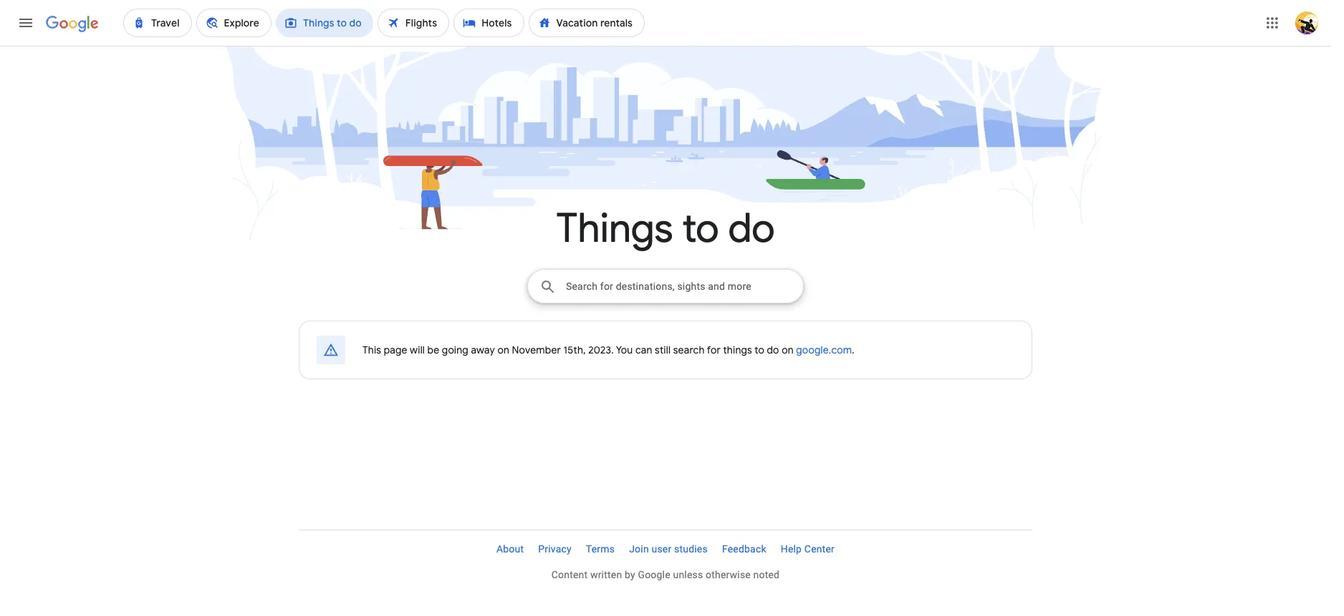 Task type: locate. For each thing, give the bounding box(es) containing it.
to
[[682, 203, 719, 254], [755, 344, 764, 357]]

feedback link
[[715, 538, 774, 561]]

15th,
[[564, 344, 586, 357]]

november
[[512, 344, 561, 357]]

1 horizontal spatial to
[[755, 344, 764, 357]]

can
[[635, 344, 652, 357]]

about
[[496, 544, 524, 555]]

on left "google.com"
[[782, 344, 794, 357]]

on
[[498, 344, 509, 357], [782, 344, 794, 357]]

join user studies
[[629, 544, 708, 555]]

0 vertical spatial to
[[682, 203, 719, 254]]

help center link
[[774, 538, 842, 561]]

join user studies link
[[622, 538, 715, 561]]

to right the things at the bottom right
[[755, 344, 764, 357]]

1 vertical spatial to
[[755, 344, 764, 357]]

1 on from the left
[[498, 344, 509, 357]]

help center
[[781, 544, 835, 555]]

going
[[442, 344, 469, 357]]

noted
[[753, 570, 780, 581]]

content
[[552, 570, 588, 581]]

0 horizontal spatial to
[[682, 203, 719, 254]]

be
[[427, 344, 439, 357]]

do
[[728, 203, 775, 254], [767, 344, 779, 357]]

on right the away
[[498, 344, 509, 357]]

1 horizontal spatial on
[[782, 344, 794, 357]]

0 vertical spatial do
[[728, 203, 775, 254]]

you
[[616, 344, 633, 357]]

.
[[852, 344, 855, 357]]

will
[[410, 344, 425, 357]]

google.com link
[[796, 344, 852, 357]]

otherwise
[[706, 570, 751, 581]]

to up search for destinations, sights and more text field
[[682, 203, 719, 254]]

0 horizontal spatial on
[[498, 344, 509, 357]]

this page will be going away on november 15th, 2023. you can still search for things to do on google.com .
[[363, 344, 855, 357]]

unless
[[673, 570, 703, 581]]

help
[[781, 544, 802, 555]]

things to do
[[556, 203, 775, 254]]

content written by google unless otherwise noted
[[552, 570, 780, 581]]

join
[[629, 544, 649, 555]]

2 on from the left
[[782, 344, 794, 357]]

privacy link
[[531, 538, 579, 561]]

user
[[652, 544, 672, 555]]

Search for destinations, sights and more text field
[[565, 270, 803, 303]]



Task type: describe. For each thing, give the bounding box(es) containing it.
page
[[384, 344, 407, 357]]

terms
[[586, 544, 615, 555]]

search
[[673, 344, 705, 357]]

feedback
[[722, 544, 766, 555]]

google
[[638, 570, 670, 581]]

by
[[625, 570, 635, 581]]

this
[[363, 344, 381, 357]]

about link
[[489, 538, 531, 561]]

studies
[[674, 544, 708, 555]]

terms link
[[579, 538, 622, 561]]

center
[[804, 544, 835, 555]]

for
[[707, 344, 721, 357]]

main menu image
[[17, 14, 34, 32]]

things to do main content
[[0, 46, 1331, 513]]

2023.
[[588, 344, 614, 357]]

written
[[590, 570, 622, 581]]

things
[[556, 203, 673, 254]]

1 vertical spatial do
[[767, 344, 779, 357]]

away
[[471, 344, 495, 357]]

things to do heading
[[219, 203, 1113, 254]]

still
[[655, 344, 671, 357]]

things
[[723, 344, 752, 357]]

privacy
[[538, 544, 572, 555]]

google.com
[[796, 344, 852, 357]]



Task type: vqa. For each thing, say whether or not it's contained in the screenshot.
Map data ©2023 Google
no



